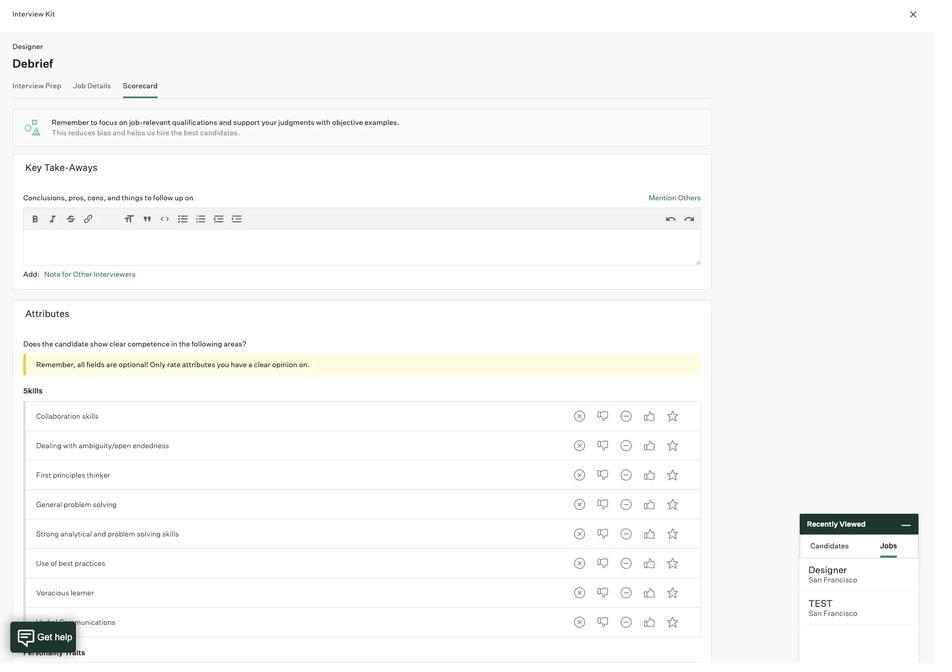 Task type: locate. For each thing, give the bounding box(es) containing it.
the inside remember to focus on job-relevant qualifications and support your judgments with objective examples. this reduces bias and helps us hire the best candidates.
[[171, 128, 182, 137]]

0 horizontal spatial problem
[[64, 500, 91, 509]]

no button for collaboration skills
[[593, 406, 614, 427]]

interview left kit
[[12, 9, 44, 18]]

no image for problem
[[593, 524, 614, 545]]

1 horizontal spatial designer
[[809, 565, 848, 576]]

3 yes image from the top
[[640, 554, 660, 574]]

san
[[809, 576, 823, 585], [809, 610, 823, 619]]

None text field
[[23, 229, 701, 266]]

1 definitely not button from the top
[[570, 406, 591, 427]]

1 strong yes button from the top
[[663, 406, 684, 427]]

examples.
[[365, 118, 400, 127]]

note
[[44, 270, 61, 278]]

designer up debrief at the top of the page
[[12, 42, 43, 51]]

no button for general problem solving
[[593, 495, 614, 515]]

2 mixed image from the top
[[616, 465, 637, 486]]

3 strong yes image from the top
[[663, 495, 684, 515]]

yes button for voracious learner
[[640, 583, 660, 604]]

designer
[[12, 42, 43, 51], [809, 565, 848, 576]]

mixed button for general problem solving
[[616, 495, 637, 515]]

0 vertical spatial yes image
[[640, 436, 660, 456]]

the right "hire"
[[171, 128, 182, 137]]

with left the objective
[[316, 118, 331, 127]]

mixed button for voracious learner
[[616, 583, 637, 604]]

on left job-
[[119, 118, 128, 127]]

5 mixed button from the top
[[616, 524, 637, 545]]

strong yes image for voracious learner
[[663, 583, 684, 604]]

5 strong yes button from the top
[[663, 524, 684, 545]]

strong yes image
[[663, 465, 684, 486], [663, 583, 684, 604]]

to
[[91, 118, 98, 127], [145, 193, 152, 202]]

the
[[171, 128, 182, 137], [42, 340, 53, 348], [179, 340, 190, 348]]

0 vertical spatial strong yes image
[[663, 465, 684, 486]]

and right cons,
[[107, 193, 120, 202]]

definitely not image for endedness
[[570, 436, 591, 456]]

collaboration skills
[[36, 412, 99, 421]]

opinion
[[272, 360, 298, 369]]

tab list for use of best practices
[[570, 554, 684, 574]]

1 mixed button from the top
[[616, 406, 637, 427]]

san inside test san francisco
[[809, 610, 823, 619]]

take-
[[44, 162, 69, 173]]

0 vertical spatial solving
[[93, 500, 117, 509]]

thinker
[[87, 471, 110, 480]]

0 horizontal spatial solving
[[93, 500, 117, 509]]

strong yes button
[[663, 406, 684, 427], [663, 436, 684, 456], [663, 465, 684, 486], [663, 495, 684, 515], [663, 524, 684, 545], [663, 554, 684, 574], [663, 583, 684, 604], [663, 613, 684, 633]]

mixed image for best
[[616, 554, 637, 574]]

6 yes button from the top
[[640, 554, 660, 574]]

strong yes button for collaboration skills
[[663, 406, 684, 427]]

1 vertical spatial definitely not image
[[570, 465, 591, 486]]

definitely not image for voracious learner
[[570, 583, 591, 604]]

7 strong yes button from the top
[[663, 583, 684, 604]]

best
[[184, 128, 199, 137], [59, 559, 73, 568]]

does the candidate show clear competence in the following areas?
[[23, 340, 246, 348]]

1 vertical spatial skills
[[162, 530, 179, 539]]

no button for first principles thinker
[[593, 465, 614, 486]]

1 vertical spatial designer
[[809, 565, 848, 576]]

0 vertical spatial to
[[91, 118, 98, 127]]

1 horizontal spatial best
[[184, 128, 199, 137]]

0 vertical spatial skills
[[82, 412, 99, 421]]

scorecard link
[[123, 81, 158, 96]]

remember to focus on job-relevant qualifications and support your judgments with objective examples. this reduces bias and helps us hire the best candidates.
[[52, 118, 400, 137]]

no image for ambiguity/open
[[593, 436, 614, 456]]

6 strong yes image from the top
[[663, 613, 684, 633]]

no button for voracious learner
[[593, 583, 614, 604]]

2 definitely not image from the top
[[570, 495, 591, 515]]

mixed button for collaboration skills
[[616, 406, 637, 427]]

use
[[36, 559, 49, 568]]

kit
[[45, 9, 55, 18]]

the right does
[[42, 340, 53, 348]]

yes button
[[640, 406, 660, 427], [640, 436, 660, 456], [640, 465, 660, 486], [640, 495, 660, 515], [640, 524, 660, 545], [640, 554, 660, 574], [640, 583, 660, 604], [640, 613, 660, 633]]

4 mixed image from the top
[[616, 554, 637, 574]]

1 horizontal spatial on
[[185, 193, 194, 202]]

1 strong yes image from the top
[[663, 465, 684, 486]]

2 mixed button from the top
[[616, 436, 637, 456]]

helps
[[127, 128, 145, 137]]

7 yes button from the top
[[640, 583, 660, 604]]

1 vertical spatial mixed image
[[616, 465, 637, 486]]

san down designer san francisco
[[809, 610, 823, 619]]

yes button for strong analytical and problem solving skills
[[640, 524, 660, 545]]

remember, all fields are optional! only rate attributes you have a clear opinion on.
[[36, 360, 310, 369]]

strong yes image
[[663, 406, 684, 427], [663, 436, 684, 456], [663, 495, 684, 515], [663, 524, 684, 545], [663, 554, 684, 574], [663, 613, 684, 633]]

3 no button from the top
[[593, 465, 614, 486]]

0 horizontal spatial with
[[63, 442, 77, 450]]

viewed
[[840, 520, 866, 529]]

key take-aways
[[25, 162, 98, 173]]

definitely not button for first principles thinker
[[570, 465, 591, 486]]

1 vertical spatial san
[[809, 610, 823, 619]]

definitely not image
[[570, 406, 591, 427], [570, 495, 591, 515], [570, 524, 591, 545], [570, 583, 591, 604], [570, 613, 591, 633]]

clear right a
[[254, 360, 271, 369]]

jobs
[[881, 542, 898, 550]]

2 vertical spatial mixed image
[[616, 613, 637, 633]]

0 vertical spatial interview
[[12, 9, 44, 18]]

1 vertical spatial strong yes image
[[663, 583, 684, 604]]

5 no button from the top
[[593, 524, 614, 545]]

job details
[[73, 81, 111, 90]]

3 yes button from the top
[[640, 465, 660, 486]]

3 mixed image from the top
[[616, 613, 637, 633]]

support
[[233, 118, 260, 127]]

2 francisco from the top
[[824, 610, 858, 619]]

0 horizontal spatial clear
[[109, 340, 126, 348]]

this
[[52, 128, 67, 137]]

2 yes image from the top
[[640, 465, 660, 486]]

4 no image from the top
[[593, 495, 614, 515]]

strong yes button for verbal communications
[[663, 613, 684, 633]]

0 horizontal spatial designer
[[12, 42, 43, 51]]

mixed button for first principles thinker
[[616, 465, 637, 486]]

francisco up test san francisco in the right bottom of the page
[[824, 576, 858, 585]]

4 mixed button from the top
[[616, 495, 637, 515]]

interview prep
[[12, 81, 61, 90]]

interview
[[12, 9, 44, 18], [12, 81, 44, 90]]

for
[[62, 270, 71, 278]]

2 vertical spatial yes image
[[640, 524, 660, 545]]

7 mixed button from the top
[[616, 583, 637, 604]]

4 strong yes button from the top
[[663, 495, 684, 515]]

tab list containing candidates
[[801, 536, 919, 558]]

mixed image for thinker
[[616, 465, 637, 486]]

2 definitely not image from the top
[[570, 465, 591, 486]]

0 vertical spatial no image
[[593, 524, 614, 545]]

8 yes button from the top
[[640, 613, 660, 633]]

designer inside designer san francisco
[[809, 565, 848, 576]]

3 strong yes button from the top
[[663, 465, 684, 486]]

no button for strong analytical and problem solving skills
[[593, 524, 614, 545]]

definitely not button for general problem solving
[[570, 495, 591, 515]]

2 san from the top
[[809, 610, 823, 619]]

4 yes button from the top
[[640, 495, 660, 515]]

1 vertical spatial interview
[[12, 81, 44, 90]]

2 strong yes image from the top
[[663, 436, 684, 456]]

6 mixed button from the top
[[616, 554, 637, 574]]

1 vertical spatial clear
[[254, 360, 271, 369]]

mixed image for and
[[616, 524, 637, 545]]

0 vertical spatial best
[[184, 128, 199, 137]]

1 horizontal spatial clear
[[254, 360, 271, 369]]

scorecard
[[123, 81, 158, 90]]

interview inside interview prep link
[[12, 81, 44, 90]]

yes image for first principles thinker
[[640, 465, 660, 486]]

1 vertical spatial francisco
[[824, 610, 858, 619]]

voracious
[[36, 589, 69, 598]]

3 definitely not image from the top
[[570, 524, 591, 545]]

7 definitely not button from the top
[[570, 583, 591, 604]]

1 definitely not image from the top
[[570, 406, 591, 427]]

problem right the 'analytical'
[[108, 530, 135, 539]]

1 san from the top
[[809, 576, 823, 585]]

designer down candidates at the right bottom
[[809, 565, 848, 576]]

focus
[[99, 118, 118, 127]]

no image for solving
[[593, 495, 614, 515]]

interview for interview kit
[[12, 9, 44, 18]]

2 no image from the top
[[593, 436, 614, 456]]

0 vertical spatial francisco
[[824, 576, 858, 585]]

8 mixed button from the top
[[616, 613, 637, 633]]

definitely not button for voracious learner
[[570, 583, 591, 604]]

yes image
[[640, 436, 660, 456], [640, 495, 660, 515], [640, 524, 660, 545]]

yes button for verbal communications
[[640, 613, 660, 633]]

strong yes button for use of best practices
[[663, 554, 684, 574]]

tab list for verbal communications
[[570, 613, 684, 633]]

san up "test"
[[809, 576, 823, 585]]

recently
[[808, 520, 839, 529]]

2 strong yes button from the top
[[663, 436, 684, 456]]

dealing with ambiguity/open endedness
[[36, 442, 169, 450]]

0 vertical spatial problem
[[64, 500, 91, 509]]

4 no button from the top
[[593, 495, 614, 515]]

6 strong yes button from the top
[[663, 554, 684, 574]]

francisco inside test san francisco
[[824, 610, 858, 619]]

1 yes image from the top
[[640, 436, 660, 456]]

definitely not button for verbal communications
[[570, 613, 591, 633]]

others
[[679, 193, 701, 202]]

7 no button from the top
[[593, 583, 614, 604]]

interviewers
[[94, 270, 136, 278]]

1 horizontal spatial with
[[316, 118, 331, 127]]

things
[[122, 193, 143, 202]]

1 no button from the top
[[593, 406, 614, 427]]

best down qualifications
[[184, 128, 199, 137]]

the right in
[[179, 340, 190, 348]]

relevant
[[143, 118, 171, 127]]

mixed button for verbal communications
[[616, 613, 637, 633]]

strong yes button for first principles thinker
[[663, 465, 684, 486]]

practices
[[75, 559, 105, 568]]

francisco inside designer san francisco
[[824, 576, 858, 585]]

1 vertical spatial problem
[[108, 530, 135, 539]]

5 definitely not button from the top
[[570, 524, 591, 545]]

endedness
[[133, 442, 169, 450]]

to left the focus at the top left of the page
[[91, 118, 98, 127]]

1 vertical spatial with
[[63, 442, 77, 450]]

2 vertical spatial no image
[[593, 613, 614, 633]]

0 horizontal spatial on
[[119, 118, 128, 127]]

mention
[[649, 193, 677, 202]]

designer for designer san francisco
[[809, 565, 848, 576]]

prep
[[45, 81, 61, 90]]

following
[[192, 340, 222, 348]]

6 definitely not button from the top
[[570, 554, 591, 574]]

are
[[106, 360, 117, 369]]

1 interview from the top
[[12, 9, 44, 18]]

0 horizontal spatial to
[[91, 118, 98, 127]]

1 mixed image from the top
[[616, 436, 637, 456]]

mixed image
[[616, 436, 637, 456], [616, 465, 637, 486], [616, 613, 637, 633]]

3 definitely not button from the top
[[570, 465, 591, 486]]

optional!
[[119, 360, 149, 369]]

key
[[25, 162, 42, 173]]

3 definitely not image from the top
[[570, 554, 591, 574]]

3 mixed button from the top
[[616, 465, 637, 486]]

8 definitely not button from the top
[[570, 613, 591, 633]]

8 strong yes button from the top
[[663, 613, 684, 633]]

1 mixed image from the top
[[616, 406, 637, 427]]

to left follow
[[145, 193, 152, 202]]

2 no image from the top
[[593, 554, 614, 574]]

0 vertical spatial clear
[[109, 340, 126, 348]]

francisco down designer san francisco
[[824, 610, 858, 619]]

definitely not image for collaboration skills
[[570, 406, 591, 427]]

your
[[262, 118, 277, 127]]

6 no button from the top
[[593, 554, 614, 574]]

test
[[809, 598, 833, 610]]

tab list for general problem solving
[[570, 495, 684, 515]]

mixed image
[[616, 406, 637, 427], [616, 495, 637, 515], [616, 524, 637, 545], [616, 554, 637, 574], [616, 583, 637, 604]]

problem
[[64, 500, 91, 509], [108, 530, 135, 539]]

mixed button for use of best practices
[[616, 554, 637, 574]]

definitely not image
[[570, 436, 591, 456], [570, 465, 591, 486], [570, 554, 591, 574]]

0 vertical spatial with
[[316, 118, 331, 127]]

3 yes image from the top
[[640, 524, 660, 545]]

1 yes image from the top
[[640, 406, 660, 427]]

competence
[[128, 340, 170, 348]]

3 mixed image from the top
[[616, 524, 637, 545]]

san inside designer san francisco
[[809, 576, 823, 585]]

no image
[[593, 524, 614, 545], [593, 554, 614, 574], [593, 613, 614, 633]]

you
[[217, 360, 229, 369]]

tab list
[[570, 406, 684, 427], [570, 436, 684, 456], [570, 465, 684, 486], [570, 495, 684, 515], [570, 524, 684, 545], [801, 536, 919, 558], [570, 554, 684, 574], [570, 583, 684, 604], [570, 613, 684, 633]]

1 no image from the top
[[593, 524, 614, 545]]

interview down debrief at the top of the page
[[12, 81, 44, 90]]

1 strong yes image from the top
[[663, 406, 684, 427]]

0 vertical spatial mixed image
[[616, 436, 637, 456]]

problem right general
[[64, 500, 91, 509]]

job details link
[[73, 81, 111, 96]]

5 yes button from the top
[[640, 524, 660, 545]]

2 vertical spatial definitely not image
[[570, 554, 591, 574]]

2 no button from the top
[[593, 436, 614, 456]]

2 interview from the top
[[12, 81, 44, 90]]

first principles thinker
[[36, 471, 110, 480]]

1 vertical spatial best
[[59, 559, 73, 568]]

4 yes image from the top
[[640, 583, 660, 604]]

definitely not button for use of best practices
[[570, 554, 591, 574]]

5 no image from the top
[[593, 583, 614, 604]]

on right the up
[[185, 193, 194, 202]]

1 definitely not image from the top
[[570, 436, 591, 456]]

solving
[[93, 500, 117, 509], [137, 530, 161, 539]]

strong yes button for voracious learner
[[663, 583, 684, 604]]

yes image
[[640, 406, 660, 427], [640, 465, 660, 486], [640, 554, 660, 574], [640, 583, 660, 604], [640, 613, 660, 633]]

0 vertical spatial definitely not image
[[570, 436, 591, 456]]

0 vertical spatial san
[[809, 576, 823, 585]]

clear right show
[[109, 340, 126, 348]]

4 definitely not button from the top
[[570, 495, 591, 515]]

and down the focus at the top left of the page
[[113, 128, 125, 137]]

yes image for voracious learner
[[640, 583, 660, 604]]

no image
[[593, 406, 614, 427], [593, 436, 614, 456], [593, 465, 614, 486], [593, 495, 614, 515], [593, 583, 614, 604]]

2 definitely not button from the top
[[570, 436, 591, 456]]

strong yes image for best
[[663, 554, 684, 574]]

general
[[36, 500, 62, 509]]

1 francisco from the top
[[824, 576, 858, 585]]

2 strong yes image from the top
[[663, 583, 684, 604]]

show
[[90, 340, 108, 348]]

with right dealing
[[63, 442, 77, 450]]

tab list for strong analytical and problem solving skills
[[570, 524, 684, 545]]

5 definitely not image from the top
[[570, 613, 591, 633]]

1 yes button from the top
[[640, 406, 660, 427]]

5 yes image from the top
[[640, 613, 660, 633]]

on
[[119, 118, 128, 127], [185, 193, 194, 202]]

1 vertical spatial yes image
[[640, 495, 660, 515]]

4 strong yes image from the top
[[663, 524, 684, 545]]

3 no image from the top
[[593, 613, 614, 633]]

interview prep link
[[12, 81, 61, 96]]

5 strong yes image from the top
[[663, 554, 684, 574]]

2 yes button from the top
[[640, 436, 660, 456]]

8 no button from the top
[[593, 613, 614, 633]]

1 horizontal spatial solving
[[137, 530, 161, 539]]

best right of
[[59, 559, 73, 568]]

3 no image from the top
[[593, 465, 614, 486]]

1 vertical spatial no image
[[593, 554, 614, 574]]

1 horizontal spatial to
[[145, 193, 152, 202]]

2 mixed image from the top
[[616, 495, 637, 515]]

yes button for general problem solving
[[640, 495, 660, 515]]

0 vertical spatial on
[[119, 118, 128, 127]]

0 horizontal spatial best
[[59, 559, 73, 568]]

4 definitely not image from the top
[[570, 583, 591, 604]]

0 vertical spatial designer
[[12, 42, 43, 51]]

1 vertical spatial on
[[185, 193, 194, 202]]



Task type: vqa. For each thing, say whether or not it's contained in the screenshot.
bottom + Add question link
no



Task type: describe. For each thing, give the bounding box(es) containing it.
1 vertical spatial to
[[145, 193, 152, 202]]

yes image for endedness
[[640, 436, 660, 456]]

strong yes button for dealing with ambiguity/open endedness
[[663, 436, 684, 456]]

definitely not button for strong analytical and problem solving skills
[[570, 524, 591, 545]]

1 vertical spatial solving
[[137, 530, 161, 539]]

with inside remember to focus on job-relevant qualifications and support your judgments with objective examples. this reduces bias and helps us hire the best candidates.
[[316, 118, 331, 127]]

of
[[51, 559, 57, 568]]

yes image for collaboration skills
[[640, 406, 660, 427]]

have
[[231, 360, 247, 369]]

best inside remember to focus on job-relevant qualifications and support your judgments with objective examples. this reduces bias and helps us hire the best candidates.
[[184, 128, 199, 137]]

reduces
[[68, 128, 95, 137]]

strong
[[36, 530, 59, 539]]

skills
[[23, 387, 42, 396]]

yes image for problem
[[640, 524, 660, 545]]

tab list for dealing with ambiguity/open endedness
[[570, 436, 684, 456]]

bias
[[97, 128, 111, 137]]

verbal
[[36, 618, 58, 627]]

test san francisco
[[809, 598, 858, 619]]

on inside remember to focus on job-relevant qualifications and support your judgments with objective examples. this reduces bias and helps us hire the best candidates.
[[119, 118, 128, 127]]

note for other interviewers link
[[44, 270, 136, 278]]

candidates
[[811, 542, 850, 550]]

strong yes image for solving
[[663, 495, 684, 515]]

definitely not button for dealing with ambiguity/open endedness
[[570, 436, 591, 456]]

rate
[[167, 360, 181, 369]]

francisco for designer
[[824, 576, 858, 585]]

in
[[171, 340, 178, 348]]

strong yes image for ambiguity/open
[[663, 436, 684, 456]]

yes button for use of best practices
[[640, 554, 660, 574]]

no image for thinker
[[593, 465, 614, 486]]

principles
[[53, 471, 85, 480]]

dealing
[[36, 442, 62, 450]]

5 mixed image from the top
[[616, 583, 637, 604]]

add: note for other interviewers
[[23, 270, 136, 278]]

analytical
[[60, 530, 92, 539]]

use of best practices
[[36, 559, 105, 568]]

first
[[36, 471, 51, 480]]

collaboration
[[36, 412, 81, 421]]

and right the 'analytical'
[[94, 530, 106, 539]]

san for designer
[[809, 576, 823, 585]]

tab list for voracious learner
[[570, 583, 684, 604]]

a
[[249, 360, 253, 369]]

objective
[[332, 118, 363, 127]]

qualifications
[[172, 118, 218, 127]]

strong analytical and problem solving skills
[[36, 530, 179, 539]]

and up candidates.
[[219, 118, 232, 127]]

general problem solving
[[36, 500, 117, 509]]

fields
[[86, 360, 105, 369]]

mixed button for strong analytical and problem solving skills
[[616, 524, 637, 545]]

hire
[[157, 128, 170, 137]]

pros,
[[69, 193, 86, 202]]

strong yes image for and
[[663, 524, 684, 545]]

to inside remember to focus on job-relevant qualifications and support your judgments with objective examples. this reduces bias and helps us hire the best candidates.
[[91, 118, 98, 127]]

no button for use of best practices
[[593, 554, 614, 574]]

yes button for collaboration skills
[[640, 406, 660, 427]]

learner
[[71, 589, 94, 598]]

candidate
[[55, 340, 89, 348]]

communications
[[59, 618, 115, 627]]

san for test
[[809, 610, 823, 619]]

aways
[[69, 162, 98, 173]]

mention others
[[649, 193, 701, 202]]

definitely not image for strong analytical and problem solving skills
[[570, 524, 591, 545]]

definitely not image for practices
[[570, 554, 591, 574]]

debrief
[[12, 56, 53, 70]]

tab list for collaboration skills
[[570, 406, 684, 427]]

areas?
[[224, 340, 246, 348]]

on.
[[299, 360, 310, 369]]

attributes
[[25, 308, 69, 320]]

remember,
[[36, 360, 76, 369]]

traits
[[65, 649, 85, 658]]

recently viewed
[[808, 520, 866, 529]]

1 horizontal spatial problem
[[108, 530, 135, 539]]

job
[[73, 81, 86, 90]]

designer san francisco
[[809, 565, 858, 585]]

no button for verbal communications
[[593, 613, 614, 633]]

strong yes button for strong analytical and problem solving skills
[[663, 524, 684, 545]]

strong yes image for first principles thinker
[[663, 465, 684, 486]]

conclusions,
[[23, 193, 67, 202]]

does
[[23, 340, 41, 348]]

judgments
[[278, 118, 315, 127]]

cons,
[[87, 193, 106, 202]]

mixed image for ambiguity/open
[[616, 436, 637, 456]]

mention others link
[[649, 193, 701, 203]]

ambiguity/open
[[79, 442, 131, 450]]

strong yes button for general problem solving
[[663, 495, 684, 515]]

mixed button for dealing with ambiguity/open endedness
[[616, 436, 637, 456]]

remember
[[52, 118, 89, 127]]

definitely not image for general problem solving
[[570, 495, 591, 515]]

tab list for first principles thinker
[[570, 465, 684, 486]]

us
[[147, 128, 155, 137]]

0 horizontal spatial skills
[[82, 412, 99, 421]]

voracious learner
[[36, 589, 94, 598]]

personality traits
[[23, 649, 85, 658]]

interview for interview prep
[[12, 81, 44, 90]]

attributes
[[182, 360, 215, 369]]

interview kit
[[12, 9, 55, 18]]

mixed image for solving
[[616, 495, 637, 515]]

1 no image from the top
[[593, 406, 614, 427]]

yes button for dealing with ambiguity/open endedness
[[640, 436, 660, 456]]

yes image for use of best practices
[[640, 554, 660, 574]]

designer for designer
[[12, 42, 43, 51]]

no button for dealing with ambiguity/open endedness
[[593, 436, 614, 456]]

definitely not button for collaboration skills
[[570, 406, 591, 427]]

2 yes image from the top
[[640, 495, 660, 515]]

conclusions, pros, cons, and things to follow up on
[[23, 193, 194, 202]]

close image
[[908, 8, 920, 21]]

no image for practices
[[593, 554, 614, 574]]

definitely not image for verbal communications
[[570, 613, 591, 633]]

only
[[150, 360, 166, 369]]

1 horizontal spatial skills
[[162, 530, 179, 539]]

add:
[[23, 270, 40, 278]]

job-
[[129, 118, 143, 127]]

follow
[[153, 193, 173, 202]]

details
[[87, 81, 111, 90]]

up
[[175, 193, 184, 202]]

other
[[73, 270, 92, 278]]

yes button for first principles thinker
[[640, 465, 660, 486]]

francisco for test
[[824, 610, 858, 619]]

yes image for verbal communications
[[640, 613, 660, 633]]

personality
[[23, 649, 63, 658]]

candidates.
[[200, 128, 240, 137]]

all
[[77, 360, 85, 369]]



